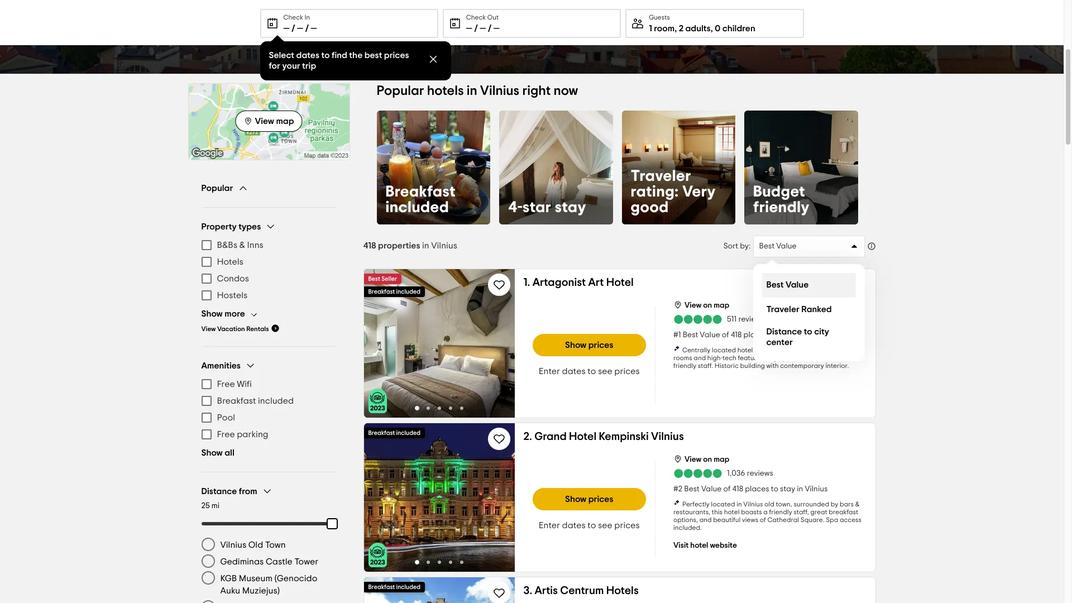 Task type: locate. For each thing, give the bounding box(es) containing it.
hotel exterior image
[[364, 577, 515, 603]]

reviews up # 1 best value of 418 places to stay in vilnius
[[738, 315, 765, 323]]

friendly up best value 'popup button'
[[753, 200, 810, 215]]

2 vertical spatial of
[[760, 516, 766, 523]]

1 menu from the top
[[201, 237, 336, 304]]

0 vertical spatial enter dates to see prices
[[539, 367, 640, 376]]

perfectly located in vilnius old town, surrounded by bars & restaurants, this hotel boasts a friendly staff, great breakfast options, and beautiful views of cathedral square. spa access included. button
[[673, 499, 866, 531]]

1 horizontal spatial ,
[[711, 24, 713, 33]]

old up highly on the right of the page
[[761, 346, 771, 353]]

in
[[467, 84, 477, 98], [422, 241, 429, 250], [795, 331, 802, 339], [754, 346, 760, 353], [797, 485, 803, 493], [737, 501, 742, 507]]

hotels up condos
[[217, 257, 243, 266]]

view on map button up 5.0 of 5 bubbles. 1,036 reviews element
[[673, 452, 729, 464]]

1 vertical spatial 418
[[731, 331, 742, 339]]

2 check from the left
[[466, 14, 486, 21]]

0 horizontal spatial check
[[283, 14, 303, 21]]

0 vertical spatial #
[[673, 331, 678, 339]]

hotels right centrum
[[606, 585, 639, 596]]

1 enter from the top
[[539, 367, 560, 376]]

stay right the star
[[555, 200, 586, 215]]

1 up rooms
[[678, 331, 681, 339]]

2 vertical spatial stay
[[780, 485, 795, 493]]

511 reviews button
[[673, 314, 765, 325]]

view on map up 5.0 of 5 bubbles. 1,036 reviews element
[[685, 455, 729, 463]]

2 enter dates to see prices from the top
[[539, 521, 640, 530]]

highly
[[766, 354, 786, 361]]

carousel of images figure for 1.
[[364, 269, 515, 417]]

located for this
[[711, 501, 735, 507]]

1 vertical spatial show prices button
[[532, 488, 646, 510]]

in right properties
[[422, 241, 429, 250]]

0 vertical spatial reviews
[[738, 315, 765, 323]]

1 vertical spatial reviews
[[747, 470, 773, 477]]

popular up property
[[201, 183, 233, 192]]

0 horizontal spatial traveler
[[631, 168, 691, 184]]

&
[[239, 241, 245, 250], [855, 501, 860, 507]]

1 vertical spatial old
[[764, 501, 774, 507]]

5.0 of 5 bubbles. 511 reviews element
[[673, 314, 765, 325]]

best value button
[[753, 235, 865, 257]]

on for 1. artagonist art hotel
[[703, 301, 712, 309]]

0 vertical spatial menu
[[201, 237, 336, 304]]

friendly inside perfectly located in vilnius old town, surrounded by bars & restaurants, this hotel boasts a friendly staff, great breakfast options, and beautiful views of cathedral square. spa access included.
[[769, 508, 792, 515]]

art
[[588, 277, 604, 288]]

0 vertical spatial breakfast included link
[[377, 111, 490, 224]]

0 vertical spatial carousel of images figure
[[364, 269, 515, 417]]

hotel
[[737, 346, 753, 353], [724, 508, 740, 515], [690, 541, 708, 549]]

2 # from the top
[[673, 485, 678, 493]]

1 vertical spatial on
[[703, 455, 712, 463]]

0 vertical spatial distance
[[766, 327, 802, 336]]

—
[[283, 24, 290, 33], [297, 24, 303, 33], [311, 24, 317, 33], [466, 24, 472, 33], [480, 24, 486, 33], [494, 24, 500, 33]]

stay up town
[[779, 331, 794, 339]]

friendly
[[753, 200, 810, 215], [673, 362, 696, 369], [769, 508, 792, 515]]

0 horizontal spatial with
[[766, 362, 779, 369]]

vilnius up surrounded
[[805, 485, 828, 493]]

free down pool
[[217, 430, 235, 439]]

1 view on map from the top
[[685, 301, 729, 309]]

check inside "check in — / — / —"
[[283, 14, 303, 21]]

your
[[282, 61, 300, 70]]

1 inside the guests 1 room , 2 adults , 0 children
[[649, 24, 652, 33]]

menu containing free wifi
[[201, 376, 336, 443]]

places down 511 reviews
[[744, 331, 768, 339]]

0 vertical spatial see
[[598, 367, 612, 376]]

places for artagonist art hotel
[[744, 331, 768, 339]]

on up 5.0 of 5 bubbles. 1,036 reviews element
[[703, 455, 712, 463]]

0 vertical spatial located
[[712, 346, 736, 353]]

artis
[[535, 585, 558, 596]]

of inside perfectly located in vilnius old town, surrounded by bars & restaurants, this hotel boasts a friendly staff, great breakfast options, and beautiful views of cathedral square. spa access included.
[[760, 516, 766, 523]]

condos
[[217, 274, 249, 283]]

# up rooms
[[673, 331, 678, 339]]

value up traveler ranked
[[786, 280, 809, 289]]

hotel right grand
[[569, 431, 596, 442]]

centrally
[[682, 346, 710, 353]]

3 — from the left
[[311, 24, 317, 33]]

0 vertical spatial best value
[[759, 242, 797, 250]]

best seller button
[[364, 273, 402, 284]]

old inside the centrally located hotel in old town with modern, spacious rooms and high-tech features. highly praised showers and friendly staff. historic building with contemporary interior.
[[761, 346, 771, 353]]

4 — from the left
[[466, 24, 472, 33]]

check in — / — / —
[[283, 14, 317, 33]]

best left seller
[[368, 276, 380, 282]]

best
[[364, 51, 382, 60]]

2 view on map from the top
[[685, 455, 729, 463]]

showers
[[813, 354, 837, 361]]

0 vertical spatial hotel
[[737, 346, 753, 353]]

1 vertical spatial menu
[[201, 376, 336, 443]]

2 view on map button from the top
[[673, 452, 729, 464]]

6 — from the left
[[494, 24, 500, 33]]

perfectly
[[682, 501, 710, 507]]

418 for 2. grand hotel kempinski vilnius
[[732, 485, 743, 493]]

1 vertical spatial #
[[673, 485, 678, 493]]

dates for 1.
[[562, 367, 586, 376]]

show prices button
[[532, 334, 646, 356], [532, 488, 646, 510]]

in up features.
[[754, 346, 760, 353]]

check for check in — / — / —
[[283, 14, 303, 21]]

group containing distance from
[[201, 486, 344, 603]]

traveler inside traveler rating: very good
[[631, 168, 691, 184]]

all
[[225, 448, 234, 457]]

2 up "perfectly"
[[678, 485, 682, 493]]

1 show prices button from the top
[[532, 334, 646, 356]]

2 carousel of images figure from the top
[[364, 423, 515, 572]]

check left "out"
[[466, 14, 486, 21]]

castle
[[266, 557, 292, 566]]

418 for 1. artagonist art hotel
[[731, 331, 742, 339]]

hotel right visit at right
[[690, 541, 708, 549]]

0 horizontal spatial popular
[[201, 183, 233, 192]]

1 horizontal spatial check
[[466, 14, 486, 21]]

traveler rating: very good link
[[622, 111, 735, 224]]

vilnius up boasts
[[743, 501, 763, 507]]

show inside dropdown button
[[201, 309, 223, 318]]

1 horizontal spatial 1
[[678, 331, 681, 339]]

0 vertical spatial traveler
[[631, 168, 691, 184]]

save to a trip image left '3.'
[[492, 586, 506, 599]]

1 vertical spatial friendly
[[673, 362, 696, 369]]

25 mi
[[201, 502, 220, 510]]

0 vertical spatial friendly
[[753, 200, 810, 215]]

list box
[[753, 264, 865, 361]]

2 vertical spatial friendly
[[769, 508, 792, 515]]

friendly down rooms
[[673, 362, 696, 369]]

1 vertical spatial traveler
[[766, 305, 800, 314]]

1 vertical spatial group
[[201, 360, 336, 458]]

praised
[[787, 354, 811, 361]]

3 menu from the top
[[201, 537, 336, 603]]

1 vertical spatial of
[[723, 485, 731, 493]]

1 vertical spatial 1
[[678, 331, 681, 339]]

stay up town,
[[780, 485, 795, 493]]

map down your on the left top of page
[[276, 116, 294, 125]]

hotel right art
[[606, 277, 634, 288]]

# 1 best value of 418 places to stay in vilnius
[[673, 331, 826, 339]]

0 vertical spatial 2023 link
[[368, 388, 387, 413]]

mi
[[211, 502, 220, 510]]

511 reviews
[[727, 315, 765, 323]]

popular down best
[[377, 84, 424, 98]]

1 carousel of images figure from the top
[[364, 269, 515, 417]]

1 horizontal spatial hotels
[[606, 585, 639, 596]]

stay
[[555, 200, 586, 215], [779, 331, 794, 339], [780, 485, 795, 493]]

distance up the center
[[766, 327, 802, 336]]

418 down 1,036
[[732, 485, 743, 493]]

map up 511 reviews button
[[714, 301, 729, 309]]

dates inside select dates to find the best prices for your trip
[[296, 51, 319, 60]]

0 vertical spatial show prices
[[565, 340, 613, 349]]

breakfast included link
[[377, 111, 490, 224], [364, 423, 425, 438], [364, 577, 425, 592]]

best value right by:
[[759, 242, 797, 250]]

in up boasts
[[737, 501, 742, 507]]

0 vertical spatial popular
[[377, 84, 424, 98]]

check inside check out — / — / —
[[466, 14, 486, 21]]

save to a trip image left 2.
[[492, 432, 506, 445]]

breakfast included
[[386, 184, 456, 215], [368, 288, 420, 295], [217, 396, 294, 405], [368, 430, 420, 436], [368, 584, 420, 590]]

dates for 2.
[[562, 521, 586, 530]]

1 free from the top
[[217, 380, 235, 389]]

old up "a"
[[764, 501, 774, 507]]

located up tech
[[712, 346, 736, 353]]

breakfast inside menu
[[217, 396, 256, 405]]

1 horizontal spatial traveler
[[766, 305, 800, 314]]

hotels inside menu
[[217, 257, 243, 266]]

1 enter dates to see prices from the top
[[539, 367, 640, 376]]

friendly up cathedral
[[769, 508, 792, 515]]

1 horizontal spatial &
[[855, 501, 860, 507]]

0 vertical spatial hotels
[[217, 257, 243, 266]]

1 vertical spatial see
[[598, 521, 612, 530]]

0 vertical spatial enter
[[539, 367, 560, 376]]

2 right the room
[[679, 24, 683, 33]]

best value inside 'popup button'
[[759, 242, 797, 250]]

2 on from the top
[[703, 455, 712, 463]]

418 down 511
[[731, 331, 742, 339]]

contemporary
[[780, 362, 824, 369]]

1 # from the top
[[673, 331, 678, 339]]

1 2023 link from the top
[[368, 388, 387, 413]]

show all
[[201, 448, 234, 457]]

best inside list box
[[766, 280, 784, 289]]

traveler for ranked
[[766, 305, 800, 314]]

reviews inside 5.0 of 5 bubbles. 511 reviews element
[[738, 315, 765, 323]]

by
[[831, 501, 838, 507]]

list box containing best value
[[753, 264, 865, 361]]

vilnius
[[480, 84, 519, 98], [431, 241, 457, 250], [803, 331, 826, 339], [651, 431, 684, 442], [805, 485, 828, 493], [743, 501, 763, 507], [220, 541, 246, 549]]

1 group from the top
[[201, 221, 336, 333]]

view vacation rentals link
[[201, 324, 280, 333]]

1 vertical spatial view on map
[[685, 455, 729, 463]]

0 horizontal spatial &
[[239, 241, 245, 250]]

types
[[239, 222, 261, 231]]

2 show prices from the top
[[565, 494, 613, 503]]

on
[[703, 301, 712, 309], [703, 455, 712, 463]]

best right by:
[[759, 242, 775, 250]]

1 vertical spatial &
[[855, 501, 860, 507]]

1.
[[523, 277, 530, 288]]

group
[[201, 221, 336, 333], [201, 360, 336, 458], [201, 486, 344, 603]]

traveler up good
[[631, 168, 691, 184]]

boasts
[[741, 508, 762, 515]]

view inside button
[[255, 116, 274, 125]]

free left wifi
[[217, 380, 235, 389]]

value right by:
[[776, 242, 797, 250]]

best up traveler ranked
[[766, 280, 784, 289]]

tower
[[294, 557, 318, 566]]

0 vertical spatial view on map button
[[673, 298, 729, 310]]

old inside perfectly located in vilnius old town, surrounded by bars & restaurants, this hotel boasts a friendly staff, great breakfast options, and beautiful views of cathedral square. spa access included.
[[764, 501, 774, 507]]

located
[[712, 346, 736, 353], [711, 501, 735, 507]]

right
[[522, 84, 551, 98]]

, left 0
[[711, 24, 713, 33]]

enter for artagonist
[[539, 367, 560, 376]]

friendly inside the centrally located hotel in old town with modern, spacious rooms and high-tech features. highly praised showers and friendly staff. historic building with contemporary interior.
[[673, 362, 696, 369]]

0 vertical spatial hotel
[[606, 277, 634, 288]]

show prices button for hotel
[[532, 488, 646, 510]]

0 vertical spatial group
[[201, 221, 336, 333]]

menu
[[201, 237, 336, 304], [201, 376, 336, 443], [201, 537, 336, 603]]

popular for popular hotels in vilnius right now
[[377, 84, 424, 98]]

0 horizontal spatial 1
[[649, 24, 652, 33]]

of for artagonist art hotel
[[722, 331, 729, 339]]

distance inside distance to city center
[[766, 327, 802, 336]]

1 vertical spatial distance
[[201, 487, 237, 496]]

kempinski
[[599, 431, 649, 442]]

enter dates to see prices for hotel
[[539, 521, 640, 530]]

2 vertical spatial map
[[714, 455, 729, 463]]

1 horizontal spatial distance
[[766, 327, 802, 336]]

check for check out — / — / —
[[466, 14, 486, 21]]

1,036 reviews
[[727, 470, 773, 477]]

0 vertical spatial 2
[[679, 24, 683, 33]]

standard image
[[364, 269, 515, 417]]

star
[[523, 200, 551, 215]]

1 vertical spatial 2023 link
[[368, 542, 387, 567]]

in right hotels
[[467, 84, 477, 98]]

2 see from the top
[[598, 521, 612, 530]]

rooms
[[673, 354, 692, 361]]

1 vertical spatial save to a trip image
[[492, 432, 506, 445]]

2 save to a trip image from the top
[[492, 432, 506, 445]]

# up restaurants,
[[673, 485, 678, 493]]

vilnius up gediminas
[[220, 541, 246, 549]]

located inside perfectly located in vilnius old town, surrounded by bars & restaurants, this hotel boasts a friendly staff, great breakfast options, and beautiful views of cathedral square. spa access included.
[[711, 501, 735, 507]]

0 vertical spatial old
[[761, 346, 771, 353]]

2 vertical spatial save to a trip image
[[492, 586, 506, 599]]

budget
[[753, 184, 805, 200]]

save to a trip image
[[492, 278, 506, 291], [492, 432, 506, 445], [492, 586, 506, 599]]

0 vertical spatial of
[[722, 331, 729, 339]]

distance for distance from
[[201, 487, 237, 496]]

of down 511
[[722, 331, 729, 339]]

0 horizontal spatial ,
[[675, 24, 677, 33]]

restaurants,
[[673, 508, 710, 515]]

reviews inside 5.0 of 5 bubbles. 1,036 reviews element
[[747, 470, 773, 477]]

guests
[[649, 14, 670, 21]]

418
[[363, 241, 376, 250], [731, 331, 742, 339], [732, 485, 743, 493]]

0 vertical spatial 418
[[363, 241, 376, 250]]

0 horizontal spatial hotels
[[217, 257, 243, 266]]

enter for grand
[[539, 521, 560, 530]]

from
[[239, 487, 257, 496]]

0 horizontal spatial hotel
[[569, 431, 596, 442]]

, left adults at the right of the page
[[675, 24, 677, 33]]

1 vertical spatial stay
[[779, 331, 794, 339]]

check left in
[[283, 14, 303, 21]]

view on map button for 2. grand hotel kempinski vilnius
[[673, 452, 729, 464]]

save to a trip image for 1.
[[492, 278, 506, 291]]

hotel
[[606, 277, 634, 288], [569, 431, 596, 442]]

select
[[269, 51, 294, 60]]

2 show prices button from the top
[[532, 488, 646, 510]]

0 vertical spatial view on map
[[685, 301, 729, 309]]

of down 5.0 of 5 bubbles. 1,036 reviews element
[[723, 485, 731, 493]]

1 vertical spatial hotel
[[724, 508, 740, 515]]

free wifi
[[217, 380, 252, 389]]

1 vertical spatial carousel of images figure
[[364, 423, 515, 572]]

map inside button
[[276, 116, 294, 125]]

1 horizontal spatial popular
[[377, 84, 424, 98]]

perfectly located in vilnius old town, surrounded by bars & restaurants, this hotel boasts a friendly staff, great breakfast options, and beautiful views of cathedral square. spa access included.
[[673, 501, 862, 531]]

2 enter from the top
[[539, 521, 560, 530]]

hotel up "beautiful"
[[724, 508, 740, 515]]

1 vertical spatial show prices
[[565, 494, 613, 503]]

carousel of images figure
[[364, 269, 515, 417], [364, 423, 515, 572]]

check
[[283, 14, 303, 21], [466, 14, 486, 21]]

menu for property types
[[201, 237, 336, 304]]

and down restaurants,
[[700, 516, 712, 523]]

1 vertical spatial enter
[[539, 521, 560, 530]]

1 view on map button from the top
[[673, 298, 729, 310]]

0 vertical spatial map
[[276, 116, 294, 125]]

1,036
[[727, 470, 745, 477]]

0 vertical spatial places
[[744, 331, 768, 339]]

view on map button for 1. artagonist art hotel
[[673, 298, 729, 310]]

free parking
[[217, 430, 268, 439]]

reviews for artagonist art hotel
[[738, 315, 765, 323]]

reviews for grand hotel kempinski vilnius
[[747, 470, 773, 477]]

hotel up features.
[[737, 346, 753, 353]]

2023 link for 2. grand hotel kempinski vilnius
[[368, 542, 387, 567]]

1 check from the left
[[283, 14, 303, 21]]

2 vertical spatial 418
[[732, 485, 743, 493]]

in inside the centrally located hotel in old town with modern, spacious rooms and high-tech features. highly praised showers and friendly staff. historic building with contemporary interior.
[[754, 346, 760, 353]]

located up this
[[711, 501, 735, 507]]

1 vertical spatial located
[[711, 501, 735, 507]]

best inside button
[[368, 276, 380, 282]]

hotel inside perfectly located in vilnius old town, surrounded by bars & restaurants, this hotel boasts a friendly staff, great breakfast options, and beautiful views of cathedral square. spa access included.
[[724, 508, 740, 515]]

seller
[[381, 276, 397, 282]]

and
[[694, 354, 706, 361], [839, 354, 851, 361], [700, 516, 712, 523]]

spa
[[826, 516, 838, 523]]

traveler up distance to city center
[[766, 305, 800, 314]]

room
[[654, 24, 675, 33]]

1 on from the top
[[703, 301, 712, 309]]

adults
[[685, 24, 711, 33]]

view on map up 5.0 of 5 bubbles. 511 reviews element
[[685, 301, 729, 309]]

distance up mi
[[201, 487, 237, 496]]

1 vertical spatial with
[[766, 362, 779, 369]]

menu containing b&bs & inns
[[201, 237, 336, 304]]

1 vertical spatial places
[[745, 485, 769, 493]]

1
[[649, 24, 652, 33], [678, 331, 681, 339]]

0 horizontal spatial distance
[[201, 487, 237, 496]]

auku
[[220, 586, 240, 595]]

stay for grand hotel kempinski vilnius
[[780, 485, 795, 493]]

1 vertical spatial hotels
[[606, 585, 639, 596]]

map up 5.0 of 5 bubbles. 1,036 reviews element
[[714, 455, 729, 463]]

to
[[321, 51, 330, 60], [804, 327, 812, 336], [770, 331, 777, 339], [588, 367, 596, 376], [771, 485, 778, 493], [588, 521, 596, 530]]

418 left properties
[[363, 241, 376, 250]]

0 vertical spatial with
[[789, 346, 801, 353]]

hotels
[[217, 257, 243, 266], [606, 585, 639, 596]]

1 save to a trip image from the top
[[492, 278, 506, 291]]

0 vertical spatial show prices button
[[532, 334, 646, 356]]

2 vertical spatial menu
[[201, 537, 336, 603]]

1 vertical spatial enter dates to see prices
[[539, 521, 640, 530]]

2 vertical spatial dates
[[562, 521, 586, 530]]

2 vertical spatial breakfast included link
[[364, 577, 425, 592]]

group containing amenities
[[201, 360, 336, 458]]

of down "a"
[[760, 516, 766, 523]]

1 show prices from the top
[[565, 340, 613, 349]]

with down highly on the right of the page
[[766, 362, 779, 369]]

& right bars
[[855, 501, 860, 507]]

reviews up "# 2 best value of 418 places to stay in vilnius"
[[747, 470, 773, 477]]

2 free from the top
[[217, 430, 235, 439]]

view on map button
[[673, 298, 729, 310], [673, 452, 729, 464]]

1 see from the top
[[598, 367, 612, 376]]

staff,
[[794, 508, 809, 515]]

vilnius left right
[[480, 84, 519, 98]]

and inside perfectly located in vilnius old town, surrounded by bars & restaurants, this hotel boasts a friendly staff, great breakfast options, and beautiful views of cathedral square. spa access included.
[[700, 516, 712, 523]]

& left inns
[[239, 241, 245, 250]]

& inside perfectly located in vilnius old town, surrounded by bars & restaurants, this hotel boasts a friendly staff, great breakfast options, and beautiful views of cathedral square. spa access included.
[[855, 501, 860, 507]]

view map
[[255, 116, 294, 125]]

located inside the centrally located hotel in old town with modern, spacious rooms and high-tech features. highly praised showers and friendly staff. historic building with contemporary interior.
[[712, 346, 736, 353]]

best value up traveler ranked
[[766, 280, 809, 289]]

3 group from the top
[[201, 486, 344, 603]]

1 vertical spatial hotel
[[569, 431, 596, 442]]

3 save to a trip image from the top
[[492, 586, 506, 599]]

1 vertical spatial dates
[[562, 367, 586, 376]]

# for 2. grand hotel kempinski vilnius
[[673, 485, 678, 493]]

view on map for artagonist art hotel
[[685, 301, 729, 309]]

interior.
[[826, 362, 849, 369]]

0 vertical spatial on
[[703, 301, 712, 309]]

1 vertical spatial view on map button
[[673, 452, 729, 464]]

hotel inside the centrally located hotel in old town with modern, spacious rooms and high-tech features. highly praised showers and friendly staff. historic building with contemporary interior.
[[737, 346, 753, 353]]

3. artis centrum hotels
[[523, 585, 639, 596]]

2 group from the top
[[201, 360, 336, 458]]

0 vertical spatial &
[[239, 241, 245, 250]]

map for 2. grand hotel kempinski vilnius
[[714, 455, 729, 463]]

gediminas castle tower
[[220, 557, 318, 566]]

to inside select dates to find the best prices for your trip
[[321, 51, 330, 60]]

2 2023 link from the top
[[368, 542, 387, 567]]

4-star stay
[[508, 200, 586, 215]]

1 left the room
[[649, 24, 652, 33]]

dates
[[296, 51, 319, 60], [562, 367, 586, 376], [562, 521, 586, 530]]

with up praised
[[789, 346, 801, 353]]

on up 5.0 of 5 bubbles. 511 reviews element
[[703, 301, 712, 309]]

2 menu from the top
[[201, 376, 336, 443]]

show prices button for art
[[532, 334, 646, 356]]

1 vertical spatial map
[[714, 301, 729, 309]]

group containing property types
[[201, 221, 336, 333]]

2 vertical spatial group
[[201, 486, 344, 603]]

2. grand hotel kempinski vilnius
[[523, 431, 684, 442]]

see
[[598, 367, 612, 376], [598, 521, 612, 530]]

1 horizontal spatial with
[[789, 346, 801, 353]]

0 vertical spatial free
[[217, 380, 235, 389]]

vilnius right properties
[[431, 241, 457, 250]]

save to a trip image left 1.
[[492, 278, 506, 291]]

2.
[[523, 431, 532, 442]]

b&bs
[[217, 241, 237, 250]]

0 vertical spatial 1
[[649, 24, 652, 33]]

view on map button up 5.0 of 5 bubbles. 511 reviews element
[[673, 298, 729, 310]]

menu containing vilnius old town
[[201, 537, 336, 603]]

places down the "1,036 reviews"
[[745, 485, 769, 493]]



Task type: describe. For each thing, give the bounding box(es) containing it.
show more
[[201, 309, 245, 318]]

sort by:
[[723, 242, 751, 250]]

places for grand hotel kempinski vilnius
[[745, 485, 769, 493]]

best up "perfectly"
[[684, 485, 700, 493]]

vilnius inside perfectly located in vilnius old town, surrounded by bars & restaurants, this hotel boasts a friendly staff, great breakfast options, and beautiful views of cathedral square. spa access included.
[[743, 501, 763, 507]]

check out — / — / —
[[466, 14, 500, 33]]

1 , from the left
[[675, 24, 677, 33]]

more
[[225, 309, 245, 318]]

b&bs & inns
[[217, 241, 263, 250]]

visit hotel website link
[[673, 539, 737, 550]]

511 reviews link
[[673, 314, 765, 325]]

best up centrally at the right of page
[[683, 331, 698, 339]]

kgb
[[220, 574, 237, 583]]

views
[[742, 516, 758, 523]]

located for high-
[[712, 346, 736, 353]]

1 horizontal spatial hotel
[[606, 277, 634, 288]]

rating:
[[631, 184, 679, 200]]

of for grand hotel kempinski vilnius
[[723, 485, 731, 493]]

pool
[[217, 413, 235, 422]]

the
[[349, 51, 363, 60]]

1 for best
[[678, 331, 681, 339]]

2 inside the guests 1 room , 2 adults , 0 children
[[679, 24, 683, 33]]

and down the 'spacious'
[[839, 354, 851, 361]]

select dates to find the best prices for your trip
[[269, 51, 409, 70]]

ranked
[[801, 305, 832, 314]]

vilnius old town
[[220, 541, 286, 549]]

1 — from the left
[[283, 24, 290, 33]]

418 properties in vilnius
[[363, 241, 457, 250]]

prices inside select dates to find the best prices for your trip
[[384, 51, 409, 60]]

centrally located hotel in old town with modern, spacious rooms and high-tech features. highly praised showers and friendly staff. historic building with contemporary interior.
[[673, 346, 857, 369]]

traveler rating: very good
[[631, 168, 716, 215]]

view on map for grand hotel kempinski vilnius
[[685, 455, 729, 463]]

good
[[631, 200, 669, 215]]

1 for room
[[649, 24, 652, 33]]

property types
[[201, 222, 261, 231]]

cathedral
[[768, 516, 799, 523]]

town,
[[776, 501, 792, 507]]

show prices for hotel
[[565, 494, 613, 503]]

visit hotel website
[[673, 541, 737, 549]]

now
[[554, 84, 578, 98]]

old
[[248, 541, 263, 549]]

map for 1. artagonist art hotel
[[714, 301, 729, 309]]

2 , from the left
[[711, 24, 713, 33]]

in inside perfectly located in vilnius old town, surrounded by bars & restaurants, this hotel boasts a friendly staff, great breakfast options, and beautiful views of cathedral square. spa access included.
[[737, 501, 742, 507]]

show more button
[[201, 308, 263, 319]]

friendly inside "budget friendly" link
[[753, 200, 810, 215]]

maximum distance slider
[[320, 511, 344, 536]]

in right the center
[[795, 331, 802, 339]]

1 / from the left
[[291, 24, 295, 33]]

modern,
[[803, 346, 828, 353]]

1,036 reviews button
[[673, 468, 773, 479]]

3 / from the left
[[474, 24, 478, 33]]

square.
[[801, 516, 825, 523]]

inns
[[247, 241, 263, 250]]

amenities
[[201, 361, 241, 370]]

2 vertical spatial hotel
[[690, 541, 708, 549]]

very
[[682, 184, 716, 200]]

old for highly
[[761, 346, 771, 353]]

this
[[712, 508, 723, 515]]

3.
[[523, 585, 532, 596]]

property
[[201, 222, 237, 231]]

included inside menu
[[258, 396, 294, 405]]

5 — from the left
[[480, 24, 486, 33]]

enter dates to see prices for art
[[539, 367, 640, 376]]

town
[[265, 541, 286, 549]]

old for a
[[764, 501, 774, 507]]

stay for artagonist art hotel
[[779, 331, 794, 339]]

breakfast included link for 2.'s save to a trip icon
[[364, 423, 425, 438]]

on for 2. grand hotel kempinski vilnius
[[703, 455, 712, 463]]

bars
[[840, 501, 854, 507]]

traveler for rating:
[[631, 168, 691, 184]]

muziejus)
[[242, 586, 280, 595]]

4-
[[508, 200, 523, 215]]

features.
[[738, 354, 765, 361]]

sort
[[723, 242, 738, 250]]

show all button
[[201, 447, 234, 458]]

see for kempinski
[[598, 521, 612, 530]]

2 / from the left
[[305, 24, 309, 33]]

budget friendly
[[753, 184, 810, 215]]

guests 1 room , 2 adults , 0 children
[[649, 14, 755, 33]]

0 vertical spatial stay
[[555, 200, 586, 215]]

exterior image
[[364, 423, 515, 572]]

in
[[305, 14, 310, 21]]

breakfast
[[829, 508, 858, 515]]

breakfast included link for 3rd save to a trip icon from the top of the page
[[364, 577, 425, 592]]

in up surrounded
[[797, 485, 803, 493]]

access
[[840, 516, 862, 523]]

hostels
[[217, 291, 248, 300]]

traveler ranked
[[766, 305, 832, 314]]

# for 1. artagonist art hotel
[[673, 331, 678, 339]]

for
[[269, 61, 280, 70]]

distance to city center
[[766, 327, 829, 346]]

options,
[[673, 516, 698, 523]]

distance from
[[201, 487, 257, 496]]

show inside button
[[201, 448, 223, 457]]

museum
[[239, 574, 273, 583]]

view vacation rentals
[[201, 326, 269, 332]]

value down 5.0 of 5 bubbles. 1,036 reviews element
[[701, 485, 722, 493]]

hotels
[[427, 84, 464, 98]]

center
[[766, 338, 793, 346]]

rentals
[[246, 326, 269, 332]]

building
[[740, 362, 765, 369]]

free for free parking
[[217, 430, 235, 439]]

1 vertical spatial best value
[[766, 280, 809, 289]]

2023 link for 1. artagonist art hotel
[[368, 388, 387, 413]]

popular for popular
[[201, 183, 233, 192]]

spacious
[[829, 346, 857, 353]]

see for hotel
[[598, 367, 612, 376]]

value inside best value 'popup button'
[[776, 242, 797, 250]]

menu for amenities
[[201, 376, 336, 443]]

close image
[[427, 54, 439, 65]]

city
[[814, 327, 829, 336]]

vilnius right kempinski
[[651, 431, 684, 442]]

5.0 of 5 bubbles. 1,036 reviews element
[[673, 468, 773, 479]]

1 vertical spatial 2
[[678, 485, 682, 493]]

show prices for art
[[565, 340, 613, 349]]

view map button
[[235, 110, 302, 132]]

distance for distance to city center
[[766, 327, 802, 336]]

website
[[710, 541, 737, 549]]

vilnius up modern,
[[803, 331, 826, 339]]

free for free wifi
[[217, 380, 235, 389]]

to inside distance to city center
[[804, 327, 812, 336]]

best inside 'popup button'
[[759, 242, 775, 250]]

staff.
[[698, 362, 713, 369]]

2 — from the left
[[297, 24, 303, 33]]

centrally located hotel in old town with modern, spacious rooms and high-tech features. highly praised showers and friendly staff. historic building with contemporary interior. button
[[673, 345, 866, 369]]

& inside menu
[[239, 241, 245, 250]]

and down centrally at the right of page
[[694, 354, 706, 361]]

included.
[[673, 524, 702, 531]]

511
[[727, 315, 737, 323]]

tech
[[723, 354, 736, 361]]

carousel of images figure for 2.
[[364, 423, 515, 572]]

popular hotels in vilnius right now
[[377, 84, 578, 98]]

budget friendly link
[[744, 111, 858, 224]]

high-
[[707, 354, 723, 361]]

artagonist
[[533, 277, 586, 288]]

trip
[[302, 61, 316, 70]]

save to a trip image for 2.
[[492, 432, 506, 445]]

4 / from the left
[[488, 24, 492, 33]]

value down 511 reviews button
[[700, 331, 720, 339]]

25
[[201, 502, 210, 510]]



Task type: vqa. For each thing, say whether or not it's contained in the screenshot.
'Hotel exterior' Image
yes



